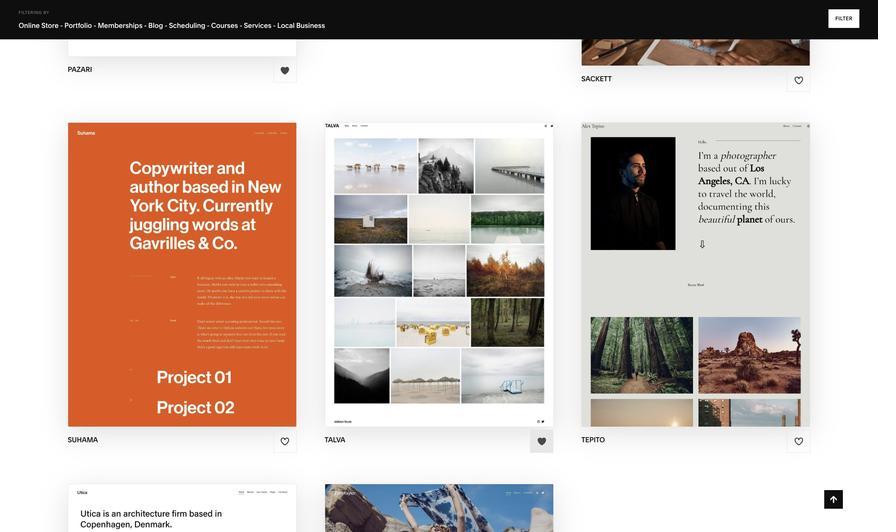 Task type: locate. For each thing, give the bounding box(es) containing it.
add tepito to your favorites list image
[[794, 437, 804, 446]]

memberships
[[98, 21, 143, 30]]

with
[[424, 258, 445, 268]]

add suhama to your favorites list image
[[280, 437, 290, 446]]

preview suhama link
[[144, 268, 220, 292]]

0 horizontal spatial suhama
[[68, 436, 98, 444]]

-
[[60, 21, 63, 30], [94, 21, 96, 30], [144, 21, 147, 30], [165, 21, 167, 30], [207, 21, 210, 30], [240, 21, 242, 30], [273, 21, 276, 30]]

remove talva from your favorites list image
[[537, 437, 547, 446]]

remove pazari from your favorites list image
[[280, 66, 290, 76]]

1 preview from the left
[[144, 275, 181, 285]]

0 vertical spatial suhama
[[183, 275, 220, 285]]

start with talva
[[396, 258, 473, 268]]

suhama image
[[68, 123, 296, 427]]

online
[[19, 21, 40, 30]]

talva inside the preview talva link
[[446, 275, 471, 285]]

0 vertical spatial talva
[[447, 258, 473, 268]]

6 - from the left
[[240, 21, 242, 30]]

- left local
[[273, 21, 276, 30]]

tepito
[[701, 275, 730, 285], [582, 436, 605, 444]]

portfolio
[[64, 21, 92, 30]]

3 preview from the left
[[662, 275, 699, 285]]

2 vertical spatial talva
[[325, 436, 345, 444]]

- right courses
[[240, 21, 242, 30]]

filter
[[836, 15, 853, 22]]

1 vertical spatial suhama
[[68, 436, 98, 444]]

- right portfolio
[[94, 21, 96, 30]]

0 horizontal spatial preview
[[144, 275, 181, 285]]

preview
[[144, 275, 181, 285], [407, 275, 444, 285], [662, 275, 699, 285]]

- left blog
[[144, 21, 147, 30]]

preview tepito
[[662, 275, 730, 285]]

- right store
[[60, 21, 63, 30]]

1 horizontal spatial tepito
[[701, 275, 730, 285]]

services
[[244, 21, 272, 30]]

0 horizontal spatial tepito
[[582, 436, 605, 444]]

pazari image
[[68, 0, 296, 56]]

talva
[[447, 258, 473, 268], [446, 275, 471, 285], [325, 436, 345, 444]]

back to top image
[[829, 495, 839, 504]]

2 - from the left
[[94, 21, 96, 30]]

- left courses
[[207, 21, 210, 30]]

- right blog
[[165, 21, 167, 30]]

preview talva
[[407, 275, 471, 285]]

business
[[296, 21, 325, 30]]

0 vertical spatial tepito
[[701, 275, 730, 285]]

filtering by
[[19, 10, 49, 15]]

tepito image
[[582, 123, 810, 427]]

2 preview from the left
[[407, 275, 444, 285]]

start
[[396, 258, 422, 268]]

talva inside start with talva 'button'
[[447, 258, 473, 268]]

1 vertical spatial talva
[[446, 275, 471, 285]]

1 horizontal spatial suhama
[[183, 275, 220, 285]]

suhama
[[183, 275, 220, 285], [68, 436, 98, 444]]

utica image
[[68, 484, 296, 532]]

scheduling
[[169, 21, 205, 30]]

1 horizontal spatial preview
[[407, 275, 444, 285]]

zion image
[[325, 484, 553, 532]]

preview tepito link
[[662, 268, 730, 292]]

local
[[277, 21, 295, 30]]

1 vertical spatial tepito
[[582, 436, 605, 444]]

2 horizontal spatial preview
[[662, 275, 699, 285]]



Task type: describe. For each thing, give the bounding box(es) containing it.
talva image
[[325, 123, 553, 427]]

sackett
[[582, 75, 612, 83]]

preview for preview talva
[[407, 275, 444, 285]]

4 - from the left
[[165, 21, 167, 30]]

courses
[[211, 21, 238, 30]]

blog
[[148, 21, 163, 30]]

sackett image
[[582, 0, 810, 66]]

pazari
[[68, 65, 92, 74]]

7 - from the left
[[273, 21, 276, 30]]

5 - from the left
[[207, 21, 210, 30]]

preview suhama
[[144, 275, 220, 285]]

online store - portfolio - memberships - blog - scheduling - courses - services - local business
[[19, 21, 325, 30]]

by
[[43, 10, 49, 15]]

preview talva link
[[407, 268, 471, 292]]

preview for preview suhama
[[144, 275, 181, 285]]

filtering
[[19, 10, 42, 15]]

preview for preview tepito
[[662, 275, 699, 285]]

store
[[41, 21, 59, 30]]

filter button
[[829, 9, 860, 28]]

1 - from the left
[[60, 21, 63, 30]]

start with talva button
[[396, 252, 482, 275]]

3 - from the left
[[144, 21, 147, 30]]

add sackett to your favorites list image
[[794, 76, 804, 85]]



Task type: vqa. For each thing, say whether or not it's contained in the screenshot.
the right option
no



